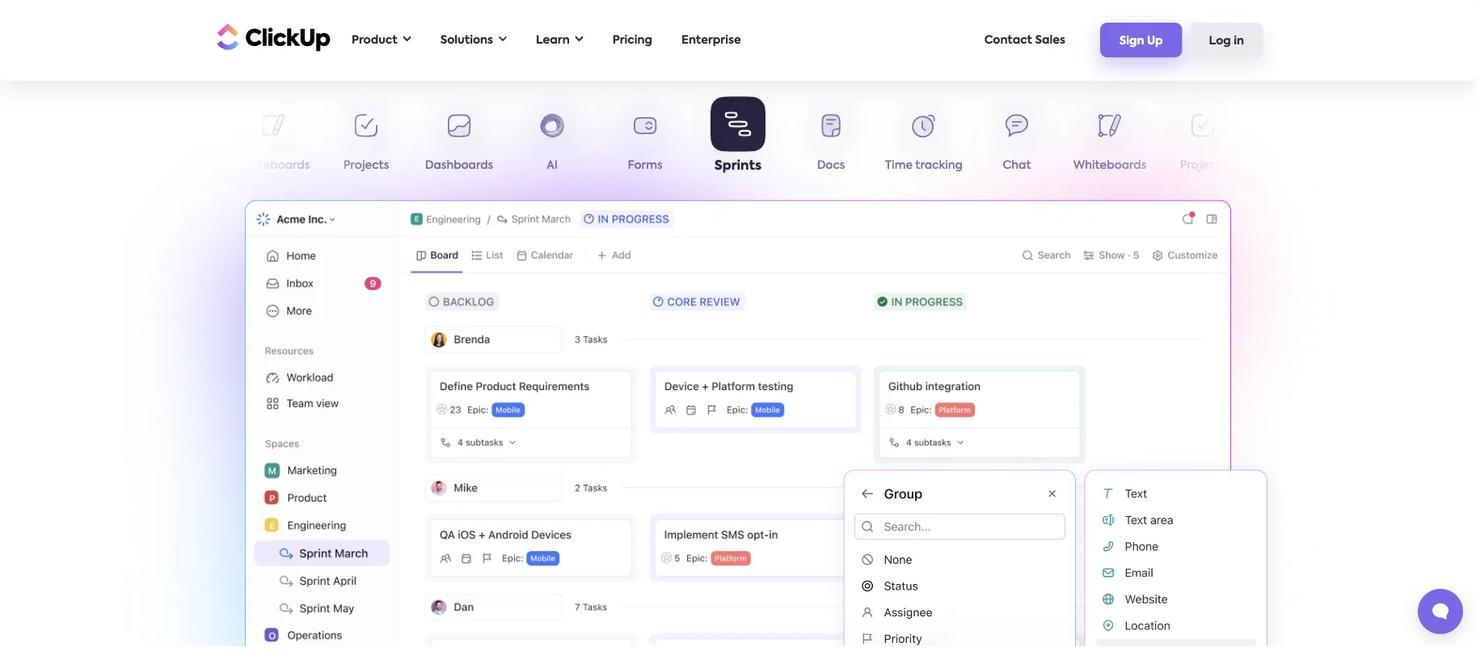 Task type: describe. For each thing, give the bounding box(es) containing it.
solutions button
[[432, 23, 515, 57]]

1 chat from the left
[[166, 160, 195, 171]]

in
[[1234, 35, 1245, 47]]

2 chat button from the left
[[971, 104, 1064, 178]]

tracking
[[916, 160, 963, 171]]

log in
[[1209, 35, 1245, 47]]

learn
[[536, 34, 570, 46]]

1 chat button from the left
[[134, 104, 227, 178]]

1 dashboards from the left
[[425, 160, 493, 171]]

time tracking
[[886, 160, 963, 171]]

sign
[[1120, 35, 1145, 47]]

2 chat from the left
[[1003, 160, 1031, 171]]

enterprise
[[682, 34, 741, 46]]

learn button
[[528, 23, 592, 57]]

time
[[886, 160, 913, 171]]

contact sales
[[985, 34, 1066, 46]]

sprints button
[[692, 98, 785, 178]]

solutions
[[440, 34, 493, 46]]

product
[[352, 34, 398, 46]]

contact
[[985, 34, 1033, 46]]

log in link
[[1190, 23, 1264, 57]]

sprints
[[715, 161, 762, 174]]

ai
[[547, 160, 558, 171]]

pricing link
[[605, 23, 661, 57]]

log
[[1209, 35, 1231, 47]]

2 dashboards button from the left
[[1250, 104, 1343, 178]]

time tracking button
[[878, 104, 971, 178]]

enterprise link
[[674, 23, 749, 57]]

docs
[[817, 160, 845, 171]]

pricing
[[613, 34, 653, 46]]

1 whiteboards from the left
[[237, 160, 310, 171]]



Task type: locate. For each thing, give the bounding box(es) containing it.
1 whiteboards button from the left
[[227, 104, 320, 178]]

1 projects from the left
[[343, 160, 389, 171]]

clickup image
[[213, 22, 331, 52]]

0 horizontal spatial projects button
[[320, 104, 413, 178]]

2 dashboards from the left
[[1262, 160, 1330, 171]]

0 horizontal spatial dashboards
[[425, 160, 493, 171]]

2 projects button from the left
[[1157, 104, 1250, 178]]

forms
[[628, 160, 663, 171]]

0 horizontal spatial chat button
[[134, 104, 227, 178]]

2 whiteboards from the left
[[1074, 160, 1147, 171]]

sprints image
[[245, 200, 1232, 648], [823, 452, 1288, 648]]

0 horizontal spatial whiteboards
[[237, 160, 310, 171]]

1 horizontal spatial whiteboards
[[1074, 160, 1147, 171]]

product button
[[344, 23, 419, 57]]

up
[[1147, 35, 1163, 47]]

1 dashboards button from the left
[[413, 104, 506, 178]]

1 horizontal spatial projects button
[[1157, 104, 1250, 178]]

1 horizontal spatial chat
[[1003, 160, 1031, 171]]

1 horizontal spatial projects
[[1180, 160, 1226, 171]]

1 projects button from the left
[[320, 104, 413, 178]]

ai button
[[506, 104, 599, 178]]

0 horizontal spatial projects
[[343, 160, 389, 171]]

contact sales link
[[977, 23, 1074, 57]]

whiteboards button
[[227, 104, 320, 178], [1064, 104, 1157, 178]]

projects button
[[320, 104, 413, 178], [1157, 104, 1250, 178]]

dashboards
[[425, 160, 493, 171], [1262, 160, 1330, 171]]

1 horizontal spatial dashboards
[[1262, 160, 1330, 171]]

dashboards button
[[413, 104, 506, 178], [1250, 104, 1343, 178]]

docs button
[[785, 104, 878, 178]]

projects
[[343, 160, 389, 171], [1180, 160, 1226, 171]]

forms button
[[599, 104, 692, 178]]

sign up
[[1120, 35, 1163, 47]]

chat
[[166, 160, 195, 171], [1003, 160, 1031, 171]]

0 horizontal spatial dashboards button
[[413, 104, 506, 178]]

sign up button
[[1100, 23, 1183, 57]]

1 horizontal spatial whiteboards button
[[1064, 104, 1157, 178]]

chat button
[[134, 104, 227, 178], [971, 104, 1064, 178]]

0 horizontal spatial chat
[[166, 160, 195, 171]]

2 projects from the left
[[1180, 160, 1226, 171]]

sales
[[1036, 34, 1066, 46]]

0 horizontal spatial whiteboards button
[[227, 104, 320, 178]]

1 horizontal spatial dashboards button
[[1250, 104, 1343, 178]]

1 horizontal spatial chat button
[[971, 104, 1064, 178]]

whiteboards
[[237, 160, 310, 171], [1074, 160, 1147, 171]]

2 whiteboards button from the left
[[1064, 104, 1157, 178]]



Task type: vqa. For each thing, say whether or not it's contained in the screenshot.
the right Forms 'button'
no



